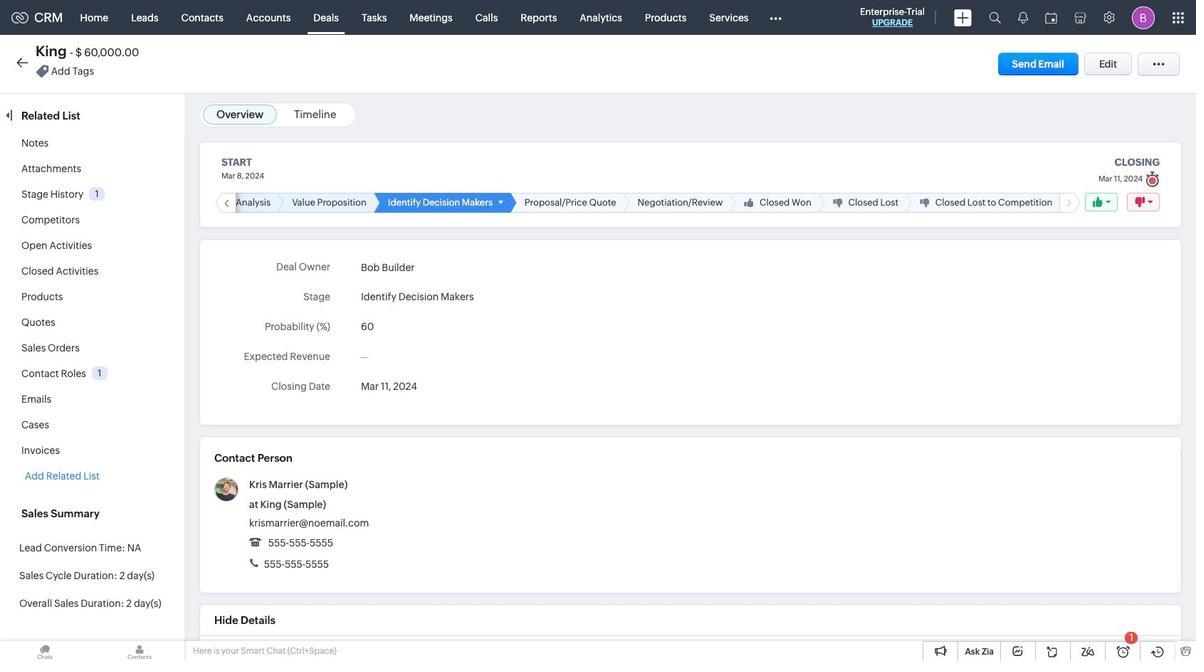 Task type: describe. For each thing, give the bounding box(es) containing it.
Other Modules field
[[760, 6, 791, 29]]

create menu element
[[946, 0, 981, 35]]

calendar image
[[1045, 12, 1057, 23]]

signals image
[[1018, 11, 1028, 23]]

search element
[[981, 0, 1010, 35]]

search image
[[989, 11, 1001, 23]]

profile element
[[1124, 0, 1164, 35]]

chats image
[[0, 642, 90, 662]]



Task type: vqa. For each thing, say whether or not it's contained in the screenshot.
Projects link
no



Task type: locate. For each thing, give the bounding box(es) containing it.
logo image
[[11, 12, 28, 23]]

signals element
[[1010, 0, 1037, 35]]

create menu image
[[954, 9, 972, 26]]

profile image
[[1132, 6, 1155, 29]]

contacts image
[[95, 642, 184, 662]]



